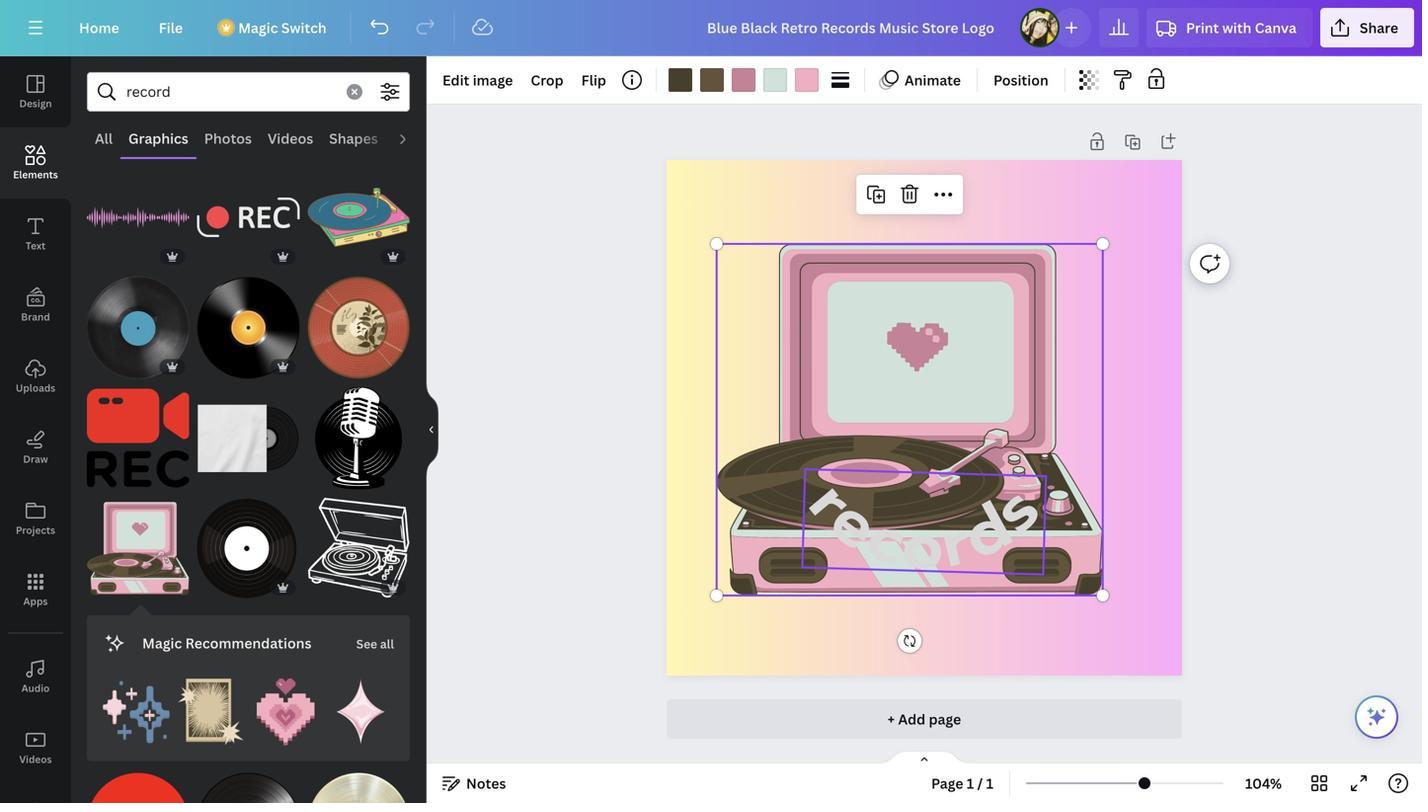 Task type: locate. For each thing, give the bounding box(es) containing it.
photos button
[[196, 120, 260, 157]]

edit
[[443, 71, 470, 89]]

1 horizontal spatial videos button
[[260, 120, 321, 157]]

1 vinyl record image from the left
[[87, 277, 189, 379]]

retro cartoon burst card image
[[178, 679, 245, 746]]

+
[[888, 710, 895, 729]]

0 vertical spatial audio
[[394, 129, 434, 148]]

0 horizontal spatial audio button
[[0, 641, 71, 712]]

record image
[[197, 497, 300, 600]]

retro cartoon record player image
[[87, 497, 189, 600]]

#f7adc3 image
[[795, 68, 819, 92]]

o
[[901, 497, 946, 596]]

mic microphone icon image
[[308, 387, 410, 489]]

switch
[[281, 18, 327, 37]]

flip
[[582, 71, 607, 89]]

page 1 / 1
[[932, 774, 994, 793]]

voice record doodle icon image
[[87, 166, 189, 269]]

home
[[79, 18, 119, 37]]

0 horizontal spatial vinyl record image
[[87, 277, 189, 379]]

platinum vinyl record, realistic award disc. image
[[308, 773, 410, 803]]

audio right shapes button
[[394, 129, 434, 148]]

audio button down apps
[[0, 641, 71, 712]]

#64533a image
[[700, 68, 724, 92], [700, 68, 724, 92]]

0 vertical spatial magic
[[238, 18, 278, 37]]

projects
[[16, 524, 55, 537]]

#483f2b image
[[669, 68, 692, 92]]

elements
[[13, 168, 58, 181]]

1 horizontal spatial vinyl record image
[[197, 277, 300, 379]]

main menu bar
[[0, 0, 1423, 56]]

design
[[19, 97, 52, 110]]

hide image
[[426, 382, 439, 477]]

audio
[[394, 129, 434, 148], [21, 682, 50, 695]]

side panel tab list
[[0, 56, 71, 803]]

file
[[159, 18, 183, 37]]

vinyl record illustration image
[[197, 387, 300, 489]]

r
[[786, 461, 878, 543], [932, 493, 980, 594]]

1 vertical spatial audio
[[21, 682, 50, 695]]

graphics button
[[121, 120, 196, 157]]

page
[[932, 774, 964, 793]]

position button
[[986, 64, 1057, 96]]

animate button
[[873, 64, 969, 96]]

magic for magic recommendations
[[142, 634, 182, 652]]

0 horizontal spatial magic
[[142, 634, 182, 652]]

magic switch button
[[207, 8, 342, 47]]

#cc7f97 image
[[732, 68, 756, 92]]

photos
[[204, 129, 252, 148]]

vinyl record image
[[87, 277, 189, 379], [197, 277, 300, 379]]

vinyl record player image
[[308, 166, 410, 269]]

print
[[1186, 18, 1219, 37]]

1 horizontal spatial magic
[[238, 18, 278, 37]]

#cee2da image
[[764, 68, 787, 92], [764, 68, 787, 92]]

brand button
[[0, 270, 71, 341]]

#cc7f97 image
[[732, 68, 756, 92]]

videos inside side panel tab list
[[19, 753, 52, 766]]

104%
[[1246, 774, 1282, 793]]

2 1 from the left
[[987, 774, 994, 793]]

1 horizontal spatial audio button
[[386, 120, 441, 157]]

1 vertical spatial videos
[[19, 753, 52, 766]]

audio button right shapes
[[386, 120, 441, 157]]

draw button
[[0, 412, 71, 483]]

1 left /
[[967, 774, 974, 793]]

videos button
[[260, 120, 321, 157], [0, 712, 71, 783]]

print with canva
[[1186, 18, 1297, 37]]

record button icon image
[[87, 773, 189, 803]]

1 horizontal spatial r
[[932, 493, 980, 594]]

see
[[356, 636, 377, 652]]

canva assistant image
[[1365, 705, 1389, 729]]

1 right /
[[987, 774, 994, 793]]

1 horizontal spatial 1
[[987, 774, 994, 793]]

audio down apps
[[21, 682, 50, 695]]

c
[[854, 488, 919, 592]]

magic inside magic switch 'button'
[[238, 18, 278, 37]]

1 horizontal spatial videos
[[268, 129, 313, 148]]

magic left switch in the top of the page
[[238, 18, 278, 37]]

Design title text field
[[691, 8, 1013, 47]]

0 horizontal spatial audio
[[21, 682, 50, 695]]

apps button
[[0, 554, 71, 625]]

magic up retro cartoon sparkles image
[[142, 634, 182, 652]]

see all button
[[354, 623, 396, 663]]

1 vertical spatial videos button
[[0, 712, 71, 783]]

home link
[[63, 8, 135, 47]]

audio button
[[386, 120, 441, 157], [0, 641, 71, 712]]

1 1 from the left
[[967, 774, 974, 793]]

d
[[945, 479, 1029, 585]]

shapes
[[329, 129, 378, 148]]

group
[[87, 154, 189, 269], [308, 154, 410, 269], [197, 166, 300, 269], [87, 265, 189, 379], [197, 265, 300, 379], [308, 265, 410, 379], [87, 375, 189, 489], [308, 375, 410, 489], [197, 387, 300, 489], [87, 485, 189, 600], [197, 485, 300, 600], [308, 485, 410, 600], [103, 667, 170, 746], [178, 667, 245, 746], [252, 667, 319, 746], [327, 667, 394, 746], [87, 761, 189, 803], [197, 761, 300, 803], [308, 761, 410, 803]]

104% button
[[1232, 768, 1296, 799]]

0 vertical spatial audio button
[[386, 120, 441, 157]]

/
[[978, 774, 983, 793]]

position
[[994, 71, 1049, 89]]

1
[[967, 774, 974, 793], [987, 774, 994, 793]]

0 vertical spatial videos button
[[260, 120, 321, 157]]

elements button
[[0, 127, 71, 199]]

1 vertical spatial audio button
[[0, 641, 71, 712]]

+ add page
[[888, 710, 961, 729]]

gramophone record orange image
[[197, 773, 300, 803]]

1 vertical spatial magic
[[142, 634, 182, 652]]

videos
[[268, 129, 313, 148], [19, 753, 52, 766]]

color group
[[665, 64, 823, 96]]

share
[[1360, 18, 1399, 37]]

text button
[[0, 199, 71, 270]]

page
[[929, 710, 961, 729]]

0 horizontal spatial r
[[786, 461, 878, 543]]

crop
[[531, 71, 564, 89]]

magic
[[238, 18, 278, 37], [142, 634, 182, 652]]

0 horizontal spatial videos
[[19, 753, 52, 766]]

retro cartoon pixel hearts image
[[252, 679, 319, 746]]

#f7adc3 image
[[795, 68, 819, 92]]

recommendations
[[185, 634, 312, 652]]

magic recommendations
[[142, 634, 312, 652]]

0 horizontal spatial 1
[[967, 774, 974, 793]]

shapes button
[[321, 120, 386, 157]]



Task type: describe. For each thing, give the bounding box(es) containing it.
retro cartoon sparkle image
[[327, 679, 394, 746]]

organic vinyl record sleeves and labels sepia leaves on red image
[[308, 277, 410, 379]]

with
[[1223, 18, 1252, 37]]

notes button
[[435, 768, 514, 799]]

apps
[[23, 595, 48, 608]]

magic switch
[[238, 18, 327, 37]]

crop button
[[523, 64, 572, 96]]

all
[[95, 129, 113, 148]]

draw
[[23, 452, 48, 466]]

uploads
[[16, 381, 55, 395]]

#483f2b image
[[669, 68, 692, 92]]

s
[[970, 464, 1062, 556]]

image
[[473, 71, 513, 89]]

record video camera icon image
[[87, 387, 189, 489]]

magic for magic switch
[[238, 18, 278, 37]]

edit image button
[[435, 64, 521, 96]]

see all
[[356, 636, 394, 652]]

animate
[[905, 71, 961, 89]]

text
[[26, 239, 46, 252]]

design button
[[0, 56, 71, 127]]

0 horizontal spatial videos button
[[0, 712, 71, 783]]

projects button
[[0, 483, 71, 554]]

Search elements search field
[[126, 73, 335, 111]]

recording icons. smartphone or camera viewfinder record buttons, video recording screen indicator. video app rec ui icons vector symbols set image
[[197, 166, 300, 269]]

notes
[[466, 774, 506, 793]]

graphics
[[128, 129, 188, 148]]

show pages image
[[877, 750, 972, 766]]

uploads button
[[0, 341, 71, 412]]

share button
[[1321, 8, 1415, 47]]

all button
[[87, 120, 121, 157]]

1 horizontal spatial audio
[[394, 129, 434, 148]]

file button
[[143, 8, 199, 47]]

brand
[[21, 310, 50, 324]]

2 vinyl record image from the left
[[197, 277, 300, 379]]

+ add page button
[[667, 699, 1183, 739]]

0 vertical spatial videos
[[268, 129, 313, 148]]

edit image
[[443, 71, 513, 89]]

e
[[811, 473, 899, 574]]

print with canva button
[[1147, 8, 1313, 47]]

audio inside side panel tab list
[[21, 682, 50, 695]]

retro cartoon sparkles image
[[103, 679, 170, 746]]

add
[[898, 710, 926, 729]]

flip button
[[574, 64, 614, 96]]

canva
[[1255, 18, 1297, 37]]

all
[[380, 636, 394, 652]]



Task type: vqa. For each thing, say whether or not it's contained in the screenshot.
rightmost 1
yes



